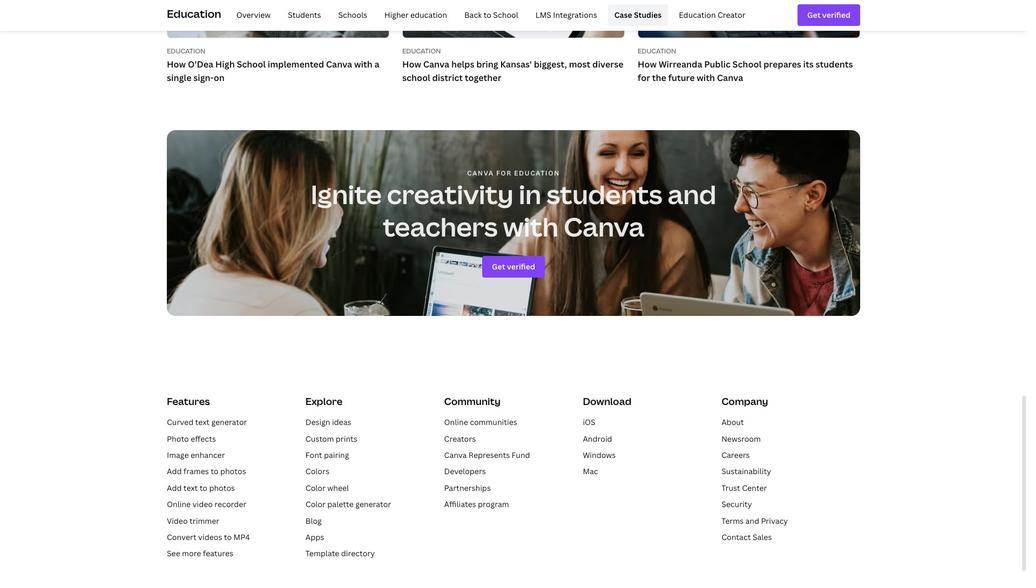 Task type: vqa. For each thing, say whether or not it's contained in the screenshot.
Color related to Color wheel
yes



Task type: locate. For each thing, give the bounding box(es) containing it.
2 horizontal spatial how
[[638, 58, 657, 70]]

2 horizontal spatial school
[[733, 58, 762, 70]]

0 horizontal spatial school
[[237, 58, 266, 70]]

1 horizontal spatial students
[[816, 58, 854, 70]]

color
[[306, 483, 326, 493], [306, 499, 326, 510]]

3 how from the left
[[638, 58, 657, 70]]

1 how from the left
[[167, 58, 186, 70]]

menu bar containing overview
[[226, 4, 753, 26]]

how up single
[[167, 58, 186, 70]]

0 horizontal spatial and
[[668, 177, 717, 212]]

contact
[[722, 532, 751, 543]]

menu bar
[[226, 4, 753, 26]]

generator right palette
[[356, 499, 391, 510]]

photos for add frames to photos
[[220, 467, 246, 477]]

education for education
[[167, 6, 221, 21]]

o'dea
[[188, 58, 214, 70]]

security
[[722, 499, 753, 510]]

students
[[288, 10, 321, 20]]

1 add from the top
[[167, 467, 182, 477]]

online communities
[[445, 417, 518, 428]]

school right high
[[237, 58, 266, 70]]

how up the on the top
[[638, 58, 657, 70]]

add frames to photos link
[[167, 467, 246, 477]]

affiliates program
[[445, 499, 509, 510]]

add up video
[[167, 483, 182, 493]]

0 vertical spatial photos
[[220, 467, 246, 477]]

online communities link
[[445, 417, 518, 428]]

about link
[[722, 417, 745, 428]]

education for education how canva helps bring kansas' biggest, most diverse school district together
[[403, 47, 441, 56]]

school inside education how wirreanda public school prepares its students for the future with canva
[[733, 58, 762, 70]]

add for add text to photos
[[167, 483, 182, 493]]

1 vertical spatial and
[[746, 516, 760, 526]]

to inside "link"
[[484, 10, 492, 20]]

to down the enhancer
[[211, 467, 219, 477]]

template
[[306, 549, 340, 559]]

school for how wirreanda public school prepares its students for the future with canva
[[733, 58, 762, 70]]

to up video
[[200, 483, 208, 493]]

how up school
[[403, 58, 422, 70]]

0 horizontal spatial generator
[[212, 417, 247, 428]]

creativity
[[387, 177, 514, 212]]

photo
[[167, 434, 189, 444]]

school inside education how o'dea high school implemented canva with a single sign-on
[[237, 58, 266, 70]]

for
[[638, 72, 651, 84], [497, 169, 512, 178]]

high
[[216, 58, 235, 70]]

trust center
[[722, 483, 768, 493]]

colors link
[[306, 467, 330, 477]]

1 horizontal spatial online
[[445, 417, 468, 428]]

add
[[167, 467, 182, 477], [167, 483, 182, 493]]

photos up recorder
[[209, 483, 235, 493]]

with inside education how o'dea high school implemented canva with a single sign-on
[[355, 58, 373, 70]]

how
[[167, 58, 186, 70], [403, 58, 422, 70], [638, 58, 657, 70]]

how inside education how o'dea high school implemented canva with a single sign-on
[[167, 58, 186, 70]]

font
[[306, 450, 322, 460]]

back to school link
[[458, 4, 525, 26]]

1 horizontal spatial school
[[494, 10, 519, 20]]

design ideas link
[[306, 417, 352, 428]]

2 add from the top
[[167, 483, 182, 493]]

online for online video recorder
[[167, 499, 191, 510]]

color down colors link
[[306, 483, 326, 493]]

education inside education how wirreanda public school prepares its students for the future with canva
[[638, 47, 677, 56]]

education
[[167, 6, 221, 21], [679, 10, 716, 20], [167, 47, 206, 56], [403, 47, 441, 56], [638, 47, 677, 56], [515, 169, 560, 178]]

0 vertical spatial add
[[167, 467, 182, 477]]

0 vertical spatial color
[[306, 483, 326, 493]]

for left the on the top
[[638, 72, 651, 84]]

trimmer
[[190, 516, 219, 526]]

security link
[[722, 499, 753, 510]]

color wheel
[[306, 483, 349, 493]]

color up blog
[[306, 499, 326, 510]]

0 vertical spatial students
[[816, 58, 854, 70]]

0 horizontal spatial students
[[547, 177, 663, 212]]

how inside education how wirreanda public school prepares its students for the future with canva
[[638, 58, 657, 70]]

1 horizontal spatial for
[[638, 72, 651, 84]]

0 horizontal spatial online
[[167, 499, 191, 510]]

palette
[[328, 499, 354, 510]]

how inside education how canva helps bring kansas' biggest, most diverse school district together
[[403, 58, 422, 70]]

partnerships
[[445, 483, 491, 493]]

sales
[[753, 532, 773, 543]]

convert videos to mp4 link
[[167, 532, 250, 543]]

1 color from the top
[[306, 483, 326, 493]]

online up video
[[167, 499, 191, 510]]

font pairing
[[306, 450, 349, 460]]

add frames to photos
[[167, 467, 246, 477]]

canva inside education how canva helps bring kansas' biggest, most diverse school district together
[[424, 58, 450, 70]]

to right back
[[484, 10, 492, 20]]

2 horizontal spatial with
[[697, 72, 716, 84]]

1 vertical spatial add
[[167, 483, 182, 493]]

canva
[[326, 58, 352, 70], [424, 58, 450, 70], [718, 72, 744, 84], [467, 169, 494, 178], [564, 209, 645, 244], [445, 450, 467, 460]]

2 color from the top
[[306, 499, 326, 510]]

about
[[722, 417, 745, 428]]

1 vertical spatial generator
[[356, 499, 391, 510]]

1 vertical spatial for
[[497, 169, 512, 178]]

0 horizontal spatial with
[[355, 58, 373, 70]]

o'dea high school canva design on laptop image
[[168, 0, 389, 38]]

pairing
[[324, 450, 349, 460]]

mp4
[[234, 532, 250, 543]]

custom
[[306, 434, 334, 444]]

privacy
[[762, 516, 789, 526]]

0 vertical spatial with
[[355, 58, 373, 70]]

enhancer
[[191, 450, 225, 460]]

0 vertical spatial for
[[638, 72, 651, 84]]

on
[[214, 72, 225, 84]]

fund
[[512, 450, 530, 460]]

case
[[615, 10, 633, 20]]

windows link
[[583, 450, 616, 460]]

see more features
[[167, 549, 233, 559]]

partnerships link
[[445, 483, 491, 493]]

education inside canva for education ignite creativity in students and teachers with canva
[[515, 169, 560, 178]]

text down the frames
[[184, 483, 198, 493]]

design ideas
[[306, 417, 352, 428]]

download
[[583, 395, 632, 408]]

terms and privacy
[[722, 516, 789, 526]]

1 vertical spatial online
[[167, 499, 191, 510]]

trust center link
[[722, 483, 768, 493]]

0 vertical spatial and
[[668, 177, 717, 212]]

2 how from the left
[[403, 58, 422, 70]]

school inside "link"
[[494, 10, 519, 20]]

add text to photos
[[167, 483, 235, 493]]

with inside canva for education ignite creativity in students and teachers with canva
[[503, 209, 559, 244]]

frames
[[184, 467, 209, 477]]

features
[[167, 395, 210, 408]]

more
[[182, 549, 201, 559]]

generator up effects
[[212, 417, 247, 428]]

1 vertical spatial photos
[[209, 483, 235, 493]]

education how canva helps bring kansas' biggest, most diverse school district together
[[403, 47, 624, 84]]

1 vertical spatial with
[[697, 72, 716, 84]]

generator for curved text generator
[[212, 417, 247, 428]]

1 vertical spatial color
[[306, 499, 326, 510]]

the
[[653, 72, 667, 84]]

color for color wheel
[[306, 483, 326, 493]]

0 vertical spatial online
[[445, 417, 468, 428]]

custom prints link
[[306, 434, 358, 444]]

text
[[195, 417, 210, 428], [184, 483, 198, 493]]

0 vertical spatial generator
[[212, 417, 247, 428]]

photos down the enhancer
[[220, 467, 246, 477]]

students
[[816, 58, 854, 70], [547, 177, 663, 212]]

education for education creator
[[679, 10, 716, 20]]

contact sales link
[[722, 532, 773, 543]]

online
[[445, 417, 468, 428], [167, 499, 191, 510]]

video
[[167, 516, 188, 526]]

1 vertical spatial students
[[547, 177, 663, 212]]

0 horizontal spatial for
[[497, 169, 512, 178]]

1 horizontal spatial how
[[403, 58, 422, 70]]

photos for add text to photos
[[209, 483, 235, 493]]

prints
[[336, 434, 358, 444]]

sustainability
[[722, 467, 772, 477]]

school
[[494, 10, 519, 20], [237, 58, 266, 70], [733, 58, 762, 70]]

canva represents fund
[[445, 450, 530, 460]]

color for color palette generator
[[306, 499, 326, 510]]

1 vertical spatial text
[[184, 483, 198, 493]]

1 horizontal spatial with
[[503, 209, 559, 244]]

wheel
[[328, 483, 349, 493]]

canva inside education how wirreanda public school prepares its students for the future with canva
[[718, 72, 744, 84]]

2 vertical spatial with
[[503, 209, 559, 244]]

online up 'creators'
[[445, 417, 468, 428]]

education inside education how canva helps bring kansas' biggest, most diverse school district together
[[403, 47, 441, 56]]

font pairing link
[[306, 450, 349, 460]]

to left mp4
[[224, 532, 232, 543]]

online for online communities
[[445, 417, 468, 428]]

video trimmer
[[167, 516, 219, 526]]

image enhancer link
[[167, 450, 225, 460]]

1 horizontal spatial generator
[[356, 499, 391, 510]]

blog link
[[306, 516, 322, 526]]

1 horizontal spatial and
[[746, 516, 760, 526]]

0 vertical spatial text
[[195, 417, 210, 428]]

to for add frames to photos
[[211, 467, 219, 477]]

overview link
[[230, 4, 277, 26]]

text up effects
[[195, 417, 210, 428]]

photos
[[220, 467, 246, 477], [209, 483, 235, 493]]

add down image
[[167, 467, 182, 477]]

education inside education how o'dea high school implemented canva with a single sign-on
[[167, 47, 206, 56]]

effects
[[191, 434, 216, 444]]

higher education
[[385, 10, 447, 20]]

school right public
[[733, 58, 762, 70]]

for left in on the top of page
[[497, 169, 512, 178]]

0 horizontal spatial how
[[167, 58, 186, 70]]

lms integrations
[[536, 10, 598, 20]]

school right back
[[494, 10, 519, 20]]

future
[[669, 72, 695, 84]]

students link
[[282, 4, 328, 26]]

community
[[445, 395, 501, 408]]



Task type: describe. For each thing, give the bounding box(es) containing it.
curved
[[167, 417, 194, 428]]

video trimmer link
[[167, 516, 219, 526]]

with inside education how wirreanda public school prepares its students for the future with canva
[[697, 72, 716, 84]]

careers
[[722, 450, 750, 460]]

get verified image
[[808, 9, 851, 21]]

students inside education how wirreanda public school prepares its students for the future with canva
[[816, 58, 854, 70]]

a
[[375, 58, 380, 70]]

trust
[[722, 483, 741, 493]]

communities
[[470, 417, 518, 428]]

higher
[[385, 10, 409, 20]]

video
[[193, 499, 213, 510]]

education creator
[[679, 10, 746, 20]]

text for curved
[[195, 417, 210, 428]]

add for add frames to photos
[[167, 467, 182, 477]]

public
[[705, 58, 731, 70]]

mac link
[[583, 467, 599, 477]]

back
[[465, 10, 482, 20]]

wirreanda
[[659, 58, 703, 70]]

apps
[[306, 532, 324, 543]]

for inside education how wirreanda public school prepares its students for the future with canva
[[638, 72, 651, 84]]

color palette generator
[[306, 499, 391, 510]]

blog
[[306, 516, 322, 526]]

and inside canva for education ignite creativity in students and teachers with canva
[[668, 177, 717, 212]]

color palette generator link
[[306, 499, 391, 510]]

students inside canva for education ignite creativity in students and teachers with canva
[[547, 177, 663, 212]]

creator
[[718, 10, 746, 20]]

teachers
[[383, 209, 498, 244]]

to for add text to photos
[[200, 483, 208, 493]]

education element
[[167, 0, 861, 30]]

education how wirreanda public school prepares its students for the future with canva
[[638, 47, 854, 84]]

education for education how o'dea high school implemented canva with a single sign-on
[[167, 47, 206, 56]]

education
[[411, 10, 447, 20]]

overview
[[237, 10, 271, 20]]

terms
[[722, 516, 744, 526]]

company
[[722, 395, 769, 408]]

terms and privacy link
[[722, 516, 789, 526]]

careers link
[[722, 450, 750, 460]]

creators
[[445, 434, 476, 444]]

lms
[[536, 10, 552, 20]]

how for how wirreanda public school prepares its students for the future with canva
[[638, 58, 657, 70]]

videos
[[198, 532, 222, 543]]

schools
[[339, 10, 367, 20]]

integrations
[[554, 10, 598, 20]]

menu bar inside education element
[[226, 4, 753, 26]]

kansas'
[[501, 58, 532, 70]]

to for convert videos to mp4
[[224, 532, 232, 543]]

online video recorder link
[[167, 499, 247, 510]]

education creator link
[[673, 4, 753, 26]]

center
[[743, 483, 768, 493]]

case studies link
[[608, 4, 669, 26]]

together
[[465, 72, 502, 84]]

add text to photos link
[[167, 483, 235, 493]]

higher education link
[[378, 4, 454, 26]]

education for education how wirreanda public school prepares its students for the future with canva
[[638, 47, 677, 56]]

canva inside education how o'dea high school implemented canva with a single sign-on
[[326, 58, 352, 70]]

curved text generator link
[[167, 417, 247, 428]]

android link
[[583, 434, 613, 444]]

design
[[306, 417, 330, 428]]

studies
[[634, 10, 662, 20]]

diverse
[[593, 58, 624, 70]]

image
[[167, 450, 189, 460]]

affiliates program link
[[445, 499, 509, 510]]

color wheel link
[[306, 483, 349, 493]]

prepares
[[764, 58, 802, 70]]

program
[[478, 499, 509, 510]]

text for add
[[184, 483, 198, 493]]

online video recorder
[[167, 499, 247, 510]]

district
[[433, 72, 463, 84]]

how for how canva helps bring kansas' biggest, most diverse school district together
[[403, 58, 422, 70]]

generator for color palette generator
[[356, 499, 391, 510]]

case studies
[[615, 10, 662, 20]]

bring
[[477, 58, 499, 70]]

template directory link
[[306, 549, 375, 559]]

apps link
[[306, 532, 324, 543]]

in
[[519, 177, 542, 212]]

its
[[804, 58, 814, 70]]

biggest,
[[534, 58, 567, 70]]

newsroom
[[722, 434, 761, 444]]

android
[[583, 434, 613, 444]]

convert videos to mp4
[[167, 532, 250, 543]]

helps
[[452, 58, 475, 70]]

photo effects
[[167, 434, 216, 444]]

colors
[[306, 467, 330, 477]]

how for how o'dea high school implemented canva with a single sign-on
[[167, 58, 186, 70]]

represents
[[469, 450, 510, 460]]

most
[[569, 58, 591, 70]]

contact sales
[[722, 532, 773, 543]]

ignite
[[311, 177, 382, 212]]

for inside canva for education ignite creativity in students and teachers with canva
[[497, 169, 512, 178]]

school for how o'dea high school implemented canva with a single sign-on
[[237, 58, 266, 70]]

ios
[[583, 417, 596, 428]]



